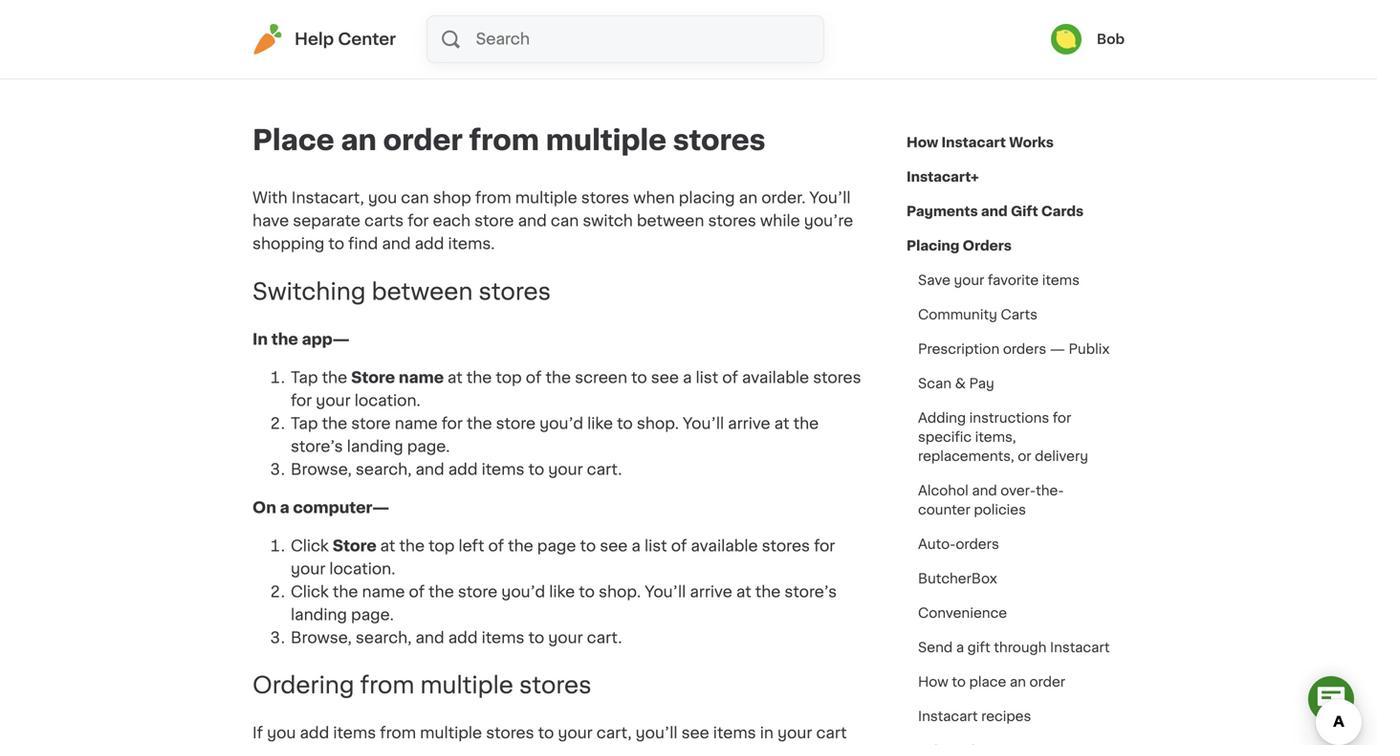 Task type: vqa. For each thing, say whether or not it's contained in the screenshot.
the topmost you'd
yes



Task type: describe. For each thing, give the bounding box(es) containing it.
alcohol
[[919, 484, 969, 498]]

place an order from multiple stores
[[253, 127, 766, 154]]

in the app—
[[253, 332, 350, 347]]

tap for tap the store name for the store you'd like to shop. you'll arrive at the store's landing page. browse, search, and add items to your cart.
[[291, 416, 318, 431]]

items inside tap the store name for the store you'd like to shop. you'll arrive at the store's landing page. browse, search, and add items to your cart.
[[482, 462, 525, 477]]

scan & pay link
[[907, 366, 1006, 401]]

switch
[[583, 213, 633, 229]]

prescription orders — publix
[[919, 343, 1110, 356]]

how instacart works
[[907, 136, 1054, 149]]

alcohol and over-the- counter policies
[[919, 484, 1065, 517]]

at inside click the name of the store you'd like to shop. you'll arrive at the store's landing page. browse, search, and add items to your cart.
[[737, 584, 752, 600]]

shop. inside click the name of the store you'd like to shop. you'll arrive at the store's landing page. browse, search, and add items to your cart.
[[599, 584, 641, 600]]

you'll inside 'with instacart, you can shop from multiple stores when placing an order. you'll have separate carts for each store and can switch between stores while you're shopping to find and add items.'
[[810, 190, 851, 206]]

have
[[253, 213, 289, 229]]

how to place an order link
[[907, 665, 1077, 699]]

placing orders
[[907, 239, 1012, 253]]

at the top left of the page to see a list of available stores for your location.
[[291, 539, 836, 577]]

separate
[[293, 213, 361, 229]]

2 horizontal spatial an
[[1010, 675, 1027, 689]]

placing
[[679, 190, 735, 206]]

over-
[[1001, 484, 1036, 498]]

your inside click the name of the store you'd like to shop. you'll arrive at the store's landing page. browse, search, and add items to your cart.
[[548, 630, 583, 646]]

you'd inside tap the store name for the store you'd like to shop. you'll arrive at the store's landing page. browse, search, and add items to your cart.
[[540, 416, 584, 431]]

send a gift through instacart
[[919, 641, 1110, 654]]

name for store
[[395, 416, 438, 431]]

how instacart works link
[[907, 125, 1054, 160]]

your inside tap the store name for the store you'd like to shop. you'll arrive at the store's landing page. browse, search, and add items to your cart.
[[548, 462, 583, 477]]

to inside at the top left of the page to see a list of available stores for your location.
[[580, 539, 596, 554]]

prescription orders — publix link
[[907, 332, 1122, 366]]

butcherbox
[[919, 572, 998, 586]]

store inside 'with instacart, you can shop from multiple stores when placing an order. you'll have separate carts for each store and can switch between stores while you're shopping to find and add items.'
[[475, 213, 514, 229]]

items.
[[448, 236, 495, 252]]

payments and gift cards link
[[907, 194, 1084, 229]]

to inside 'with instacart, you can shop from multiple stores when placing an order. you'll have separate carts for each store and can switch between stores while you're shopping to find and add items.'
[[329, 236, 345, 252]]

between inside 'with instacart, you can shop from multiple stores when placing an order. you'll have separate carts for each store and can switch between stores while you're shopping to find and add items.'
[[637, 213, 705, 229]]

carts
[[1001, 308, 1038, 321]]

at inside at the top left of the page to see a list of available stores for your location.
[[380, 539, 396, 554]]

publix
[[1069, 343, 1110, 356]]

page. inside tap the store name for the store you'd like to shop. you'll arrive at the store's landing page. browse, search, and add items to your cart.
[[407, 439, 450, 454]]

each
[[433, 213, 471, 229]]

0 horizontal spatial order
[[383, 127, 463, 154]]

placing
[[907, 239, 960, 253]]

for inside at the top of the screen to see a list of available stores for your location.
[[291, 393, 312, 408]]

when
[[634, 190, 675, 206]]

app—
[[302, 332, 350, 347]]

shop. inside tap the store name for the store you'd like to shop. you'll arrive at the store's landing page. browse, search, and add items to your cart.
[[637, 416, 679, 431]]

with
[[253, 190, 288, 206]]

scan & pay
[[919, 377, 995, 390]]

recipes
[[982, 710, 1032, 723]]

through
[[994, 641, 1047, 654]]

1 vertical spatial store
[[333, 539, 377, 554]]

arrive inside tap the store name for the store you'd like to shop. you'll arrive at the store's landing page. browse, search, and add items to your cart.
[[728, 416, 771, 431]]

to inside at the top of the screen to see a list of available stores for your location.
[[632, 370, 647, 385]]

how for how instacart works
[[907, 136, 939, 149]]

bob link
[[1051, 24, 1125, 55]]

payments and gift cards
[[907, 205, 1084, 218]]

instacart inside send a gift through instacart link
[[1051, 641, 1110, 654]]

multiple inside 'with instacart, you can shop from multiple stores when placing an order. you'll have separate carts for each store and can switch between stores while you're shopping to find and add items.'
[[515, 190, 578, 206]]

help
[[295, 31, 334, 47]]

save
[[919, 274, 951, 287]]

left
[[459, 539, 485, 554]]

instructions
[[970, 411, 1050, 425]]

in
[[760, 726, 774, 741]]

cart
[[817, 726, 847, 741]]

for inside at the top left of the page to see a list of available stores for your location.
[[814, 539, 836, 554]]

at the top of the screen to see a list of available stores for your location.
[[291, 370, 862, 408]]

your inside at the top left of the page to see a list of available stores for your location.
[[291, 561, 326, 577]]

landing inside click the name of the store you'd like to shop. you'll arrive at the store's landing page. browse, search, and add items to your cart.
[[291, 607, 347, 623]]

cart,
[[597, 726, 632, 741]]

shopping
[[253, 236, 325, 252]]

adding instructions for specific items, replacements, or delivery link
[[907, 401, 1125, 474]]

add inside tap the store name for the store you'd like to shop. you'll arrive at the store's landing page. browse, search, and add items to your cart.
[[448, 462, 478, 477]]

instacart inside "instacart recipes" link
[[919, 710, 978, 723]]

payments
[[907, 205, 978, 218]]

arrive inside click the name of the store you'd like to shop. you'll arrive at the store's landing page. browse, search, and add items to your cart.
[[690, 584, 733, 600]]

favorite
[[988, 274, 1039, 287]]

place
[[253, 127, 334, 154]]

of inside click the name of the store you'd like to shop. you'll arrive at the store's landing page. browse, search, and add items to your cart.
[[409, 584, 425, 600]]

0 horizontal spatial an
[[341, 127, 377, 154]]

tap for tap the store name
[[291, 370, 318, 385]]

store's inside click the name of the store you'd like to shop. you'll arrive at the store's landing page. browse, search, and add items to your cart.
[[785, 584, 837, 600]]

ordering
[[253, 674, 355, 697]]

a inside at the top of the screen to see a list of available stores for your location.
[[683, 370, 692, 385]]

your inside save your favorite items link
[[954, 274, 985, 287]]

like inside click the name of the store you'd like to shop. you'll arrive at the store's landing page. browse, search, and add items to your cart.
[[549, 584, 575, 600]]

items inside save your favorite items link
[[1043, 274, 1080, 287]]

for inside tap the store name for the store you'd like to shop. you'll arrive at the store's landing page. browse, search, and add items to your cart.
[[442, 416, 463, 431]]

butcherbox link
[[907, 562, 1009, 596]]

top for of
[[496, 370, 522, 385]]

for inside adding instructions for specific items, replacements, or delivery
[[1053, 411, 1072, 425]]

Search search field
[[474, 16, 824, 62]]

order.
[[762, 190, 806, 206]]

community carts link
[[907, 298, 1050, 332]]

ordering from multiple stores
[[253, 674, 592, 697]]

available inside at the top of the screen to see a list of available stores for your location.
[[742, 370, 810, 385]]

see inside at the top left of the page to see a list of available stores for your location.
[[600, 539, 628, 554]]

click store
[[291, 539, 380, 554]]

orders for auto-
[[956, 538, 1000, 551]]

switching
[[253, 280, 366, 303]]

you're
[[804, 213, 854, 229]]

cart. inside click the name of the store you'd like to shop. you'll arrive at the store's landing page. browse, search, and add items to your cart.
[[587, 630, 622, 646]]

user avatar image
[[1051, 24, 1082, 55]]

adding
[[919, 411, 966, 425]]

at inside tap the store name for the store you'd like to shop. you'll arrive at the store's landing page. browse, search, and add items to your cart.
[[775, 416, 790, 431]]

location. inside at the top of the screen to see a list of available stores for your location.
[[355, 393, 421, 408]]

tap the store name for the store you'd like to shop. you'll arrive at the store's landing page. browse, search, and add items to your cart.
[[291, 416, 819, 477]]

click for click store
[[291, 539, 329, 554]]

scan
[[919, 377, 952, 390]]

items down "ordering"
[[333, 726, 376, 741]]

specific
[[919, 431, 972, 444]]

add inside click the name of the store you'd like to shop. you'll arrive at the store's landing page. browse, search, and add items to your cart.
[[448, 630, 478, 646]]

multiple inside "if you add items from multiple stores to your cart, you'll see items in your cart"
[[420, 726, 482, 741]]

—
[[1050, 343, 1066, 356]]

you inside 'with instacart, you can shop from multiple stores when placing an order. you'll have separate carts for each store and can switch between stores while you're shopping to find and add items.'
[[368, 190, 397, 206]]

the-
[[1036, 484, 1065, 498]]

gift
[[968, 641, 991, 654]]

send
[[919, 641, 953, 654]]

instacart recipes
[[919, 710, 1032, 723]]

how for how to place an order
[[919, 675, 949, 689]]

instacart recipes link
[[907, 699, 1043, 734]]

0 vertical spatial can
[[401, 190, 429, 206]]

instacart image
[[253, 24, 283, 55]]

works
[[1010, 136, 1054, 149]]

to inside "if you add items from multiple stores to your cart, you'll see items in your cart"
[[538, 726, 554, 741]]

save your favorite items
[[919, 274, 1080, 287]]



Task type: locate. For each thing, give the bounding box(es) containing it.
name for store
[[399, 370, 444, 385]]

tap down tap the store name
[[291, 416, 318, 431]]

tap the store name
[[291, 370, 448, 385]]

and inside click the name of the store you'd like to shop. you'll arrive at the store's landing page. browse, search, and add items to your cart.
[[416, 630, 445, 646]]

tap
[[291, 370, 318, 385], [291, 416, 318, 431]]

counter
[[919, 503, 971, 517]]

help center link
[[253, 24, 396, 55]]

can left switch
[[551, 213, 579, 229]]

an right the place
[[341, 127, 377, 154]]

send a gift through instacart link
[[907, 631, 1122, 665]]

stores inside "if you add items from multiple stores to your cart, you'll see items in your cart"
[[486, 726, 534, 741]]

from down the ordering from multiple stores
[[380, 726, 416, 741]]

browse, up "ordering"
[[291, 630, 352, 646]]

can left shop
[[401, 190, 429, 206]]

cart. down at the top of the screen to see a list of available stores for your location.
[[587, 462, 622, 477]]

1 vertical spatial see
[[600, 539, 628, 554]]

1 horizontal spatial see
[[651, 370, 679, 385]]

a inside at the top left of the page to see a list of available stores for your location.
[[632, 539, 641, 554]]

between down when
[[637, 213, 705, 229]]

location. inside at the top left of the page to see a list of available stores for your location.
[[330, 561, 396, 577]]

1 click from the top
[[291, 539, 329, 554]]

0 vertical spatial instacart
[[942, 136, 1006, 149]]

how up the instacart+ link
[[907, 136, 939, 149]]

1 vertical spatial list
[[645, 539, 667, 554]]

at inside at the top of the screen to see a list of available stores for your location.
[[448, 370, 463, 385]]

add down each
[[415, 236, 444, 252]]

items inside click the name of the store you'd like to shop. you'll arrive at the store's landing page. browse, search, and add items to your cart.
[[482, 630, 525, 646]]

top left the left
[[429, 539, 455, 554]]

for inside 'with instacart, you can shop from multiple stores when placing an order. you'll have separate carts for each store and can switch between stores while you're shopping to find and add items.'
[[408, 213, 429, 229]]

see right you'll
[[682, 726, 710, 741]]

instacart
[[942, 136, 1006, 149], [1051, 641, 1110, 654], [919, 710, 978, 723]]

to inside how to place an order link
[[952, 675, 966, 689]]

an right place
[[1010, 675, 1027, 689]]

your left 'cart,' at the left of the page
[[558, 726, 593, 741]]

0 horizontal spatial can
[[401, 190, 429, 206]]

from right shop
[[475, 190, 512, 206]]

1 vertical spatial store's
[[785, 584, 837, 600]]

0 vertical spatial how
[[907, 136, 939, 149]]

store
[[475, 213, 514, 229], [351, 416, 391, 431], [496, 416, 536, 431], [458, 584, 498, 600]]

see right page
[[600, 539, 628, 554]]

1 vertical spatial orders
[[956, 538, 1000, 551]]

0 horizontal spatial like
[[549, 584, 575, 600]]

top for left
[[429, 539, 455, 554]]

you'll inside click the name of the store you'd like to shop. you'll arrive at the store's landing page. browse, search, and add items to your cart.
[[645, 584, 686, 600]]

replacements,
[[919, 450, 1015, 463]]

placing orders link
[[907, 229, 1012, 263]]

instacart down place
[[919, 710, 978, 723]]

convenience link
[[907, 596, 1019, 631]]

click down 'on a computer—'
[[291, 539, 329, 554]]

instacart up the instacart+ link
[[942, 136, 1006, 149]]

1 horizontal spatial orders
[[1003, 343, 1047, 356]]

1 vertical spatial tap
[[291, 416, 318, 431]]

for
[[408, 213, 429, 229], [291, 393, 312, 408], [1053, 411, 1072, 425], [442, 416, 463, 431], [814, 539, 836, 554]]

shop
[[433, 190, 472, 206]]

search, up the ordering from multiple stores
[[356, 630, 412, 646]]

from
[[469, 127, 540, 154], [475, 190, 512, 206], [360, 674, 415, 697], [380, 726, 416, 741]]

0 vertical spatial search,
[[356, 462, 412, 477]]

stores inside at the top of the screen to see a list of available stores for your location.
[[813, 370, 862, 385]]

your down the click store
[[291, 561, 326, 577]]

name inside tap the store name for the store you'd like to shop. you'll arrive at the store's landing page. browse, search, and add items to your cart.
[[395, 416, 438, 431]]

how down send
[[919, 675, 949, 689]]

see inside at the top of the screen to see a list of available stores for your location.
[[651, 370, 679, 385]]

orders for prescription
[[1003, 343, 1047, 356]]

orders
[[1003, 343, 1047, 356], [956, 538, 1000, 551]]

tap down the in the app—
[[291, 370, 318, 385]]

on a computer—
[[253, 500, 389, 516]]

0 vertical spatial cart.
[[587, 462, 622, 477]]

the
[[271, 332, 298, 347], [322, 370, 347, 385], [467, 370, 492, 385], [546, 370, 571, 385], [322, 416, 347, 431], [467, 416, 492, 431], [794, 416, 819, 431], [399, 539, 425, 554], [508, 539, 534, 554], [333, 584, 358, 600], [429, 584, 454, 600], [756, 584, 781, 600]]

items,
[[976, 431, 1017, 444]]

add inside "if you add items from multiple stores to your cart, you'll see items in your cart"
[[300, 726, 329, 741]]

bob
[[1097, 33, 1125, 46]]

shop. down at the top left of the page to see a list of available stores for your location.
[[599, 584, 641, 600]]

community
[[919, 308, 998, 321]]

prescription
[[919, 343, 1000, 356]]

at
[[448, 370, 463, 385], [775, 416, 790, 431], [380, 539, 396, 554], [737, 584, 752, 600]]

add inside 'with instacart, you can shop from multiple stores when placing an order. you'll have separate carts for each store and can switch between stores while you're shopping to find and add items.'
[[415, 236, 444, 252]]

page. inside click the name of the store you'd like to shop. you'll arrive at the store's landing page. browse, search, and add items to your cart.
[[351, 607, 394, 623]]

between down items.
[[372, 280, 473, 303]]

stores
[[673, 127, 766, 154], [582, 190, 630, 206], [708, 213, 757, 229], [479, 280, 551, 303], [813, 370, 862, 385], [762, 539, 810, 554], [520, 674, 592, 697], [486, 726, 534, 741]]

1 vertical spatial landing
[[291, 607, 347, 623]]

from up shop
[[469, 127, 540, 154]]

store down computer—
[[333, 539, 377, 554]]

2 click from the top
[[291, 584, 329, 600]]

landing inside tap the store name for the store you'd like to shop. you'll arrive at the store's landing page. browse, search, and add items to your cart.
[[347, 439, 403, 454]]

0 vertical spatial tap
[[291, 370, 318, 385]]

see
[[651, 370, 679, 385], [600, 539, 628, 554], [682, 726, 710, 741]]

landing down the click store
[[291, 607, 347, 623]]

search, inside tap the store name for the store you'd like to shop. you'll arrive at the store's landing page. browse, search, and add items to your cart.
[[356, 462, 412, 477]]

1 vertical spatial between
[[372, 280, 473, 303]]

0 vertical spatial you'll
[[810, 190, 851, 206]]

0 horizontal spatial page.
[[351, 607, 394, 623]]

0 horizontal spatial see
[[600, 539, 628, 554]]

0 vertical spatial an
[[341, 127, 377, 154]]

store down the switching between stores
[[351, 370, 395, 385]]

you'd down at the top left of the page to see a list of available stores for your location.
[[502, 584, 546, 600]]

0 vertical spatial page.
[[407, 439, 450, 454]]

search, up computer—
[[356, 462, 412, 477]]

click down the click store
[[291, 584, 329, 600]]

0 vertical spatial location.
[[355, 393, 421, 408]]

name down the click store
[[362, 584, 405, 600]]

1 vertical spatial location.
[[330, 561, 396, 577]]

0 horizontal spatial orders
[[956, 538, 1000, 551]]

0 vertical spatial store
[[351, 370, 395, 385]]

from inside 'with instacart, you can shop from multiple stores when placing an order. you'll have separate carts for each store and can switch between stores while you're shopping to find and add items.'
[[475, 190, 512, 206]]

instacart+
[[907, 170, 980, 184]]

browse, inside tap the store name for the store you'd like to shop. you'll arrive at the store's landing page. browse, search, and add items to your cart.
[[291, 462, 352, 477]]

0 horizontal spatial you
[[267, 726, 296, 741]]

0 vertical spatial landing
[[347, 439, 403, 454]]

1 vertical spatial click
[[291, 584, 329, 600]]

2 vertical spatial an
[[1010, 675, 1027, 689]]

instacart right through
[[1051, 641, 1110, 654]]

page. down tap the store name
[[407, 439, 450, 454]]

a right on
[[280, 500, 290, 516]]

0 vertical spatial between
[[637, 213, 705, 229]]

switching between stores
[[253, 280, 551, 303]]

page.
[[407, 439, 450, 454], [351, 607, 394, 623]]

in
[[253, 332, 268, 347]]

items right the favorite
[[1043, 274, 1080, 287]]

top up tap the store name for the store you'd like to shop. you'll arrive at the store's landing page. browse, search, and add items to your cart.
[[496, 370, 522, 385]]

1 vertical spatial available
[[691, 539, 758, 554]]

find
[[348, 236, 378, 252]]

browse,
[[291, 462, 352, 477], [291, 630, 352, 646]]

1 cart. from the top
[[587, 462, 622, 477]]

from inside "if you add items from multiple stores to your cart, you'll see items in your cart"
[[380, 726, 416, 741]]

your down at the top left of the page to see a list of available stores for your location.
[[548, 630, 583, 646]]

instacart inside how instacart works link
[[942, 136, 1006, 149]]

1 search, from the top
[[356, 462, 412, 477]]

see right screen
[[651, 370, 679, 385]]

0 vertical spatial like
[[588, 416, 613, 431]]

1 vertical spatial page.
[[351, 607, 394, 623]]

you'll inside tap the store name for the store you'd like to shop. you'll arrive at the store's landing page. browse, search, and add items to your cart.
[[683, 416, 724, 431]]

0 vertical spatial you'd
[[540, 416, 584, 431]]

0 horizontal spatial top
[[429, 539, 455, 554]]

like down at the top left of the page to see a list of available stores for your location.
[[549, 584, 575, 600]]

your right 'in'
[[778, 726, 813, 741]]

a right screen
[[683, 370, 692, 385]]

an left order.
[[739, 190, 758, 206]]

0 vertical spatial click
[[291, 539, 329, 554]]

you'd inside click the name of the store you'd like to shop. you'll arrive at the store's landing page. browse, search, and add items to your cart.
[[502, 584, 546, 600]]

browse, inside click the name of the store you'd like to shop. you'll arrive at the store's landing page. browse, search, and add items to your cart.
[[291, 630, 352, 646]]

order down through
[[1030, 675, 1066, 689]]

cart. inside tap the store name for the store you'd like to shop. you'll arrive at the store's landing page. browse, search, and add items to your cart.
[[587, 462, 622, 477]]

1 vertical spatial you'll
[[683, 416, 724, 431]]

2 browse, from the top
[[291, 630, 352, 646]]

while
[[761, 213, 801, 229]]

your down tap the store name
[[316, 393, 351, 408]]

your inside at the top of the screen to see a list of available stores for your location.
[[316, 393, 351, 408]]

top inside at the top left of the page to see a list of available stores for your location.
[[429, 539, 455, 554]]

1 vertical spatial arrive
[[690, 584, 733, 600]]

1 vertical spatial instacart
[[1051, 641, 1110, 654]]

and inside alcohol and over-the- counter policies
[[972, 484, 998, 498]]

1 horizontal spatial you
[[368, 190, 397, 206]]

top inside at the top of the screen to see a list of available stores for your location.
[[496, 370, 522, 385]]

page. down the click store
[[351, 607, 394, 623]]

location.
[[355, 393, 421, 408], [330, 561, 396, 577]]

0 vertical spatial available
[[742, 370, 810, 385]]

policies
[[974, 503, 1027, 517]]

to
[[329, 236, 345, 252], [632, 370, 647, 385], [617, 416, 633, 431], [529, 462, 545, 477], [580, 539, 596, 554], [579, 584, 595, 600], [529, 630, 545, 646], [952, 675, 966, 689], [538, 726, 554, 741]]

1 vertical spatial how
[[919, 675, 949, 689]]

your right the save
[[954, 274, 985, 287]]

0 vertical spatial list
[[696, 370, 719, 385]]

and inside tap the store name for the store you'd like to shop. you'll arrive at the store's landing page. browse, search, and add items to your cart.
[[416, 462, 445, 477]]

search, inside click the name of the store you'd like to shop. you'll arrive at the store's landing page. browse, search, and add items to your cart.
[[356, 630, 412, 646]]

1 vertical spatial search,
[[356, 630, 412, 646]]

0 horizontal spatial between
[[372, 280, 473, 303]]

a left gift
[[957, 641, 965, 654]]

add down "ordering"
[[300, 726, 329, 741]]

2 search, from the top
[[356, 630, 412, 646]]

pay
[[970, 377, 995, 390]]

your up page
[[548, 462, 583, 477]]

click the name of the store you'd like to shop. you'll arrive at the store's landing page. browse, search, and add items to your cart.
[[291, 584, 837, 646]]

0 vertical spatial top
[[496, 370, 522, 385]]

items up the left
[[482, 462, 525, 477]]

0 horizontal spatial list
[[645, 539, 667, 554]]

tap inside tap the store name for the store you'd like to shop. you'll arrive at the store's landing page. browse, search, and add items to your cart.
[[291, 416, 318, 431]]

1 vertical spatial shop.
[[599, 584, 641, 600]]

if you add items from multiple stores to your cart, you'll see items in your cart
[[253, 726, 847, 745]]

store up items.
[[475, 213, 514, 229]]

or
[[1018, 450, 1032, 463]]

you'll
[[636, 726, 678, 741]]

1 horizontal spatial between
[[637, 213, 705, 229]]

items left 'in'
[[714, 726, 756, 741]]

list inside at the top of the screen to see a list of available stores for your location.
[[696, 370, 719, 385]]

1 horizontal spatial page.
[[407, 439, 450, 454]]

available
[[742, 370, 810, 385], [691, 539, 758, 554]]

2 cart. from the top
[[587, 630, 622, 646]]

1 vertical spatial can
[[551, 213, 579, 229]]

adding instructions for specific items, replacements, or delivery
[[919, 411, 1089, 463]]

browse, up 'on a computer—'
[[291, 462, 352, 477]]

search,
[[356, 462, 412, 477], [356, 630, 412, 646]]

center
[[338, 31, 396, 47]]

1 horizontal spatial list
[[696, 370, 719, 385]]

1 horizontal spatial an
[[739, 190, 758, 206]]

with instacart, you can shop from multiple stores when placing an order. you'll have separate carts for each store and can switch between stores while you're shopping to find and add items.
[[253, 190, 854, 252]]

stores inside at the top left of the page to see a list of available stores for your location.
[[762, 539, 810, 554]]

1 horizontal spatial store's
[[785, 584, 837, 600]]

landing down tap the store name
[[347, 439, 403, 454]]

items up the ordering from multiple stores
[[482, 630, 525, 646]]

0 vertical spatial arrive
[[728, 416, 771, 431]]

2 vertical spatial you'll
[[645, 584, 686, 600]]

shop. down at the top of the screen to see a list of available stores for your location.
[[637, 416, 679, 431]]

click inside click the name of the store you'd like to shop. you'll arrive at the store's landing page. browse, search, and add items to your cart.
[[291, 584, 329, 600]]

list inside at the top left of the page to see a list of available stores for your location.
[[645, 539, 667, 554]]

auto-orders link
[[907, 527, 1011, 562]]

1 vertical spatial order
[[1030, 675, 1066, 689]]

&
[[955, 377, 966, 390]]

add up the ordering from multiple stores
[[448, 630, 478, 646]]

1 vertical spatial like
[[549, 584, 575, 600]]

2 horizontal spatial see
[[682, 726, 710, 741]]

1 horizontal spatial order
[[1030, 675, 1066, 689]]

add
[[415, 236, 444, 252], [448, 462, 478, 477], [448, 630, 478, 646], [300, 726, 329, 741]]

you'd down at the top of the screen to see a list of available stores for your location.
[[540, 416, 584, 431]]

like down at the top of the screen to see a list of available stores for your location.
[[588, 416, 613, 431]]

instacart+ link
[[907, 160, 980, 194]]

how
[[907, 136, 939, 149], [919, 675, 949, 689]]

name
[[399, 370, 444, 385], [395, 416, 438, 431], [362, 584, 405, 600]]

community carts
[[919, 308, 1038, 321]]

name down tap the store name
[[395, 416, 438, 431]]

you right if at the bottom
[[267, 726, 296, 741]]

1 vertical spatial an
[[739, 190, 758, 206]]

1 horizontal spatial like
[[588, 416, 613, 431]]

1 vertical spatial name
[[395, 416, 438, 431]]

an inside 'with instacart, you can shop from multiple stores when placing an order. you'll have separate carts for each store and can switch between stores while you're shopping to find and add items.'
[[739, 190, 758, 206]]

2 tap from the top
[[291, 416, 318, 431]]

auto-orders
[[919, 538, 1000, 551]]

store's inside tap the store name for the store you'd like to shop. you'll arrive at the store's landing page. browse, search, and add items to your cart.
[[291, 439, 343, 454]]

see inside "if you add items from multiple stores to your cart, you'll see items in your cart"
[[682, 726, 710, 741]]

your
[[954, 274, 985, 287], [316, 393, 351, 408], [548, 462, 583, 477], [291, 561, 326, 577], [548, 630, 583, 646], [558, 726, 593, 741], [778, 726, 813, 741]]

0 vertical spatial orders
[[1003, 343, 1047, 356]]

name down the switching between stores
[[399, 370, 444, 385]]

name inside click the name of the store you'd like to shop. you'll arrive at the store's landing page. browse, search, and add items to your cart.
[[362, 584, 405, 600]]

1 horizontal spatial can
[[551, 213, 579, 229]]

you inside "if you add items from multiple stores to your cart, you'll see items in your cart"
[[267, 726, 296, 741]]

location. down the click store
[[330, 561, 396, 577]]

order up shop
[[383, 127, 463, 154]]

carts
[[365, 213, 404, 229]]

store down tap the store name
[[351, 416, 391, 431]]

1 vertical spatial browse,
[[291, 630, 352, 646]]

you up carts
[[368, 190, 397, 206]]

2 vertical spatial name
[[362, 584, 405, 600]]

like inside tap the store name for the store you'd like to shop. you'll arrive at the store's landing page. browse, search, and add items to your cart.
[[588, 416, 613, 431]]

gift
[[1011, 205, 1039, 218]]

1 horizontal spatial top
[[496, 370, 522, 385]]

0 vertical spatial shop.
[[637, 416, 679, 431]]

1 vertical spatial top
[[429, 539, 455, 554]]

location. down tap the store name
[[355, 393, 421, 408]]

between
[[637, 213, 705, 229], [372, 280, 473, 303]]

orders left the "—"
[[1003, 343, 1047, 356]]

0 horizontal spatial store's
[[291, 439, 343, 454]]

add up the left
[[448, 462, 478, 477]]

0 vertical spatial browse,
[[291, 462, 352, 477]]

save your favorite items link
[[907, 263, 1092, 298]]

0 vertical spatial you
[[368, 190, 397, 206]]

page
[[538, 539, 576, 554]]

a right page
[[632, 539, 641, 554]]

2 vertical spatial instacart
[[919, 710, 978, 723]]

orders up butcherbox
[[956, 538, 1000, 551]]

on
[[253, 500, 276, 516]]

computer—
[[293, 500, 389, 516]]

help center
[[295, 31, 396, 47]]

auto-
[[919, 538, 956, 551]]

1 vertical spatial cart.
[[587, 630, 622, 646]]

screen
[[575, 370, 628, 385]]

click for click the name of the store you'd like to shop. you'll arrive at the store's landing page. browse, search, and add items to your cart.
[[291, 584, 329, 600]]

from right "ordering"
[[360, 674, 415, 697]]

0 vertical spatial name
[[399, 370, 444, 385]]

1 browse, from the top
[[291, 462, 352, 477]]

1 tap from the top
[[291, 370, 318, 385]]

0 vertical spatial see
[[651, 370, 679, 385]]

cart. down at the top left of the page to see a list of available stores for your location.
[[587, 630, 622, 646]]

alcohol and over-the- counter policies link
[[907, 474, 1125, 527]]

store down the left
[[458, 584, 498, 600]]

of
[[526, 370, 542, 385], [723, 370, 738, 385], [488, 539, 504, 554], [671, 539, 687, 554], [409, 584, 425, 600]]

available inside at the top left of the page to see a list of available stores for your location.
[[691, 539, 758, 554]]

store down at the top of the screen to see a list of available stores for your location.
[[496, 416, 536, 431]]

how to place an order
[[919, 675, 1066, 689]]

1 vertical spatial you'd
[[502, 584, 546, 600]]

0 vertical spatial store's
[[291, 439, 343, 454]]

1 vertical spatial you
[[267, 726, 296, 741]]

0 vertical spatial order
[[383, 127, 463, 154]]

2 vertical spatial see
[[682, 726, 710, 741]]

store inside click the name of the store you'd like to shop. you'll arrive at the store's landing page. browse, search, and add items to your cart.
[[458, 584, 498, 600]]

cards
[[1042, 205, 1084, 218]]



